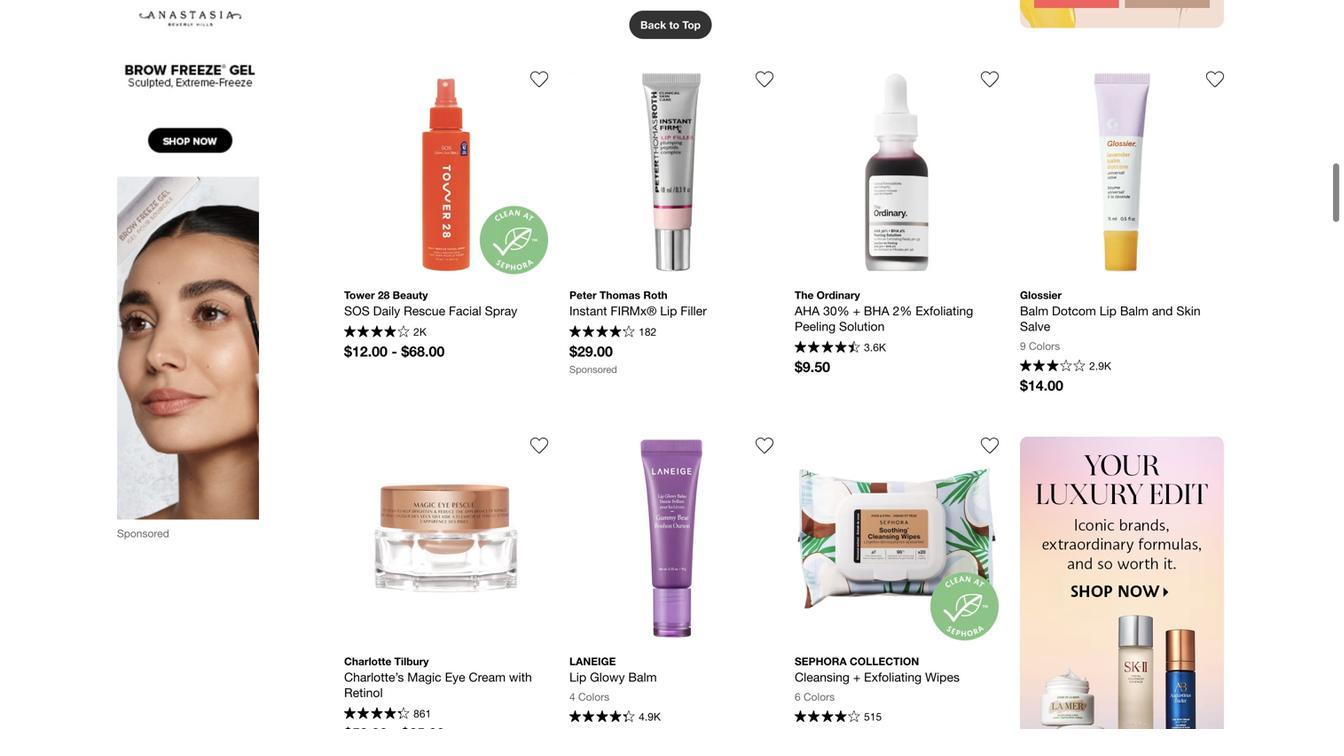 Task type: locate. For each thing, give the bounding box(es) containing it.
1 + from the top
[[853, 304, 860, 318]]

0 horizontal spatial 4 stars element
[[344, 326, 409, 340]]

2 horizontal spatial lip
[[1100, 304, 1117, 318]]

dotcom
[[1052, 304, 1096, 318]]

skin
[[1176, 304, 1201, 318]]

4 stars element
[[344, 326, 409, 340], [795, 711, 860, 725]]

9
[[1020, 340, 1026, 352]]

4 stars element down 6
[[795, 711, 860, 725]]

laneige - lip glowy balm image
[[569, 437, 773, 641]]

magic
[[407, 670, 441, 685]]

2.9k reviews element
[[1089, 360, 1111, 373]]

1 vertical spatial sponsored
[[117, 528, 169, 540]]

exfoliating right the 2%
[[916, 304, 973, 318]]

image de bannière avec contenu sponsorisé image
[[117, 0, 259, 520]]

sign in to love the ordinary - aha 30% + bha 2% exfoliating peeling solution image
[[981, 70, 999, 88]]

-
[[391, 343, 397, 360]]

tower 28 beauty - sos daily rescue facial spray image
[[344, 70, 548, 274]]

lip right dotcom
[[1100, 304, 1117, 318]]

4.5 stars element down 4
[[569, 711, 635, 725]]

4.5 stars element for charlotte's magic eye cream with retinol
[[344, 708, 409, 722]]

1 horizontal spatial 4 stars element
[[795, 711, 860, 725]]

charlotte tilbury charlotte's magic eye cream with retinol
[[344, 656, 535, 701]]

balm up salve
[[1020, 304, 1049, 318]]

balm right glowy
[[628, 670, 657, 685]]

exfoliating inside the ordinary aha 30% + bha 2% exfoliating peeling solution
[[916, 304, 973, 318]]

$12.00 - $68.00
[[344, 343, 445, 360]]

4.9k
[[639, 711, 661, 724]]

0 vertical spatial +
[[853, 304, 860, 318]]

colors right 4
[[578, 691, 609, 704]]

1 horizontal spatial lip
[[660, 304, 677, 318]]

0 horizontal spatial balm
[[628, 670, 657, 685]]

sign in to love sephora collection - cleansing + exfoliating wipes image
[[981, 437, 999, 455]]

sponsored
[[569, 364, 617, 375], [117, 528, 169, 540]]

back to top
[[640, 19, 701, 31]]

peter
[[569, 289, 597, 301]]

and
[[1152, 304, 1173, 318]]

tilbury
[[394, 656, 429, 668]]

sign in to love laneige - lip glowy balm image
[[756, 437, 773, 455]]

+ inside sephora collection cleansing + exfoliating wipes 6 colors
[[853, 670, 861, 685]]

6
[[795, 691, 801, 704]]

instant
[[569, 304, 607, 318]]

4.5 stars element
[[569, 326, 635, 340], [795, 341, 860, 355], [344, 708, 409, 722], [569, 711, 635, 725]]

2.9k
[[1089, 360, 1111, 373]]

rescue
[[404, 304, 445, 318]]

2k reviews element
[[413, 326, 427, 338]]

sign in to love charlotte tilbury - charlotte's magic eye cream with retinol image
[[530, 437, 548, 455]]

861
[[413, 708, 431, 721]]

ordinary
[[817, 289, 860, 301]]

+ down collection
[[853, 670, 861, 685]]

lip down roth
[[660, 304, 677, 318]]

laneige
[[569, 656, 616, 668]]

0 vertical spatial sponsored
[[569, 364, 617, 375]]

+ inside the ordinary aha 30% + bha 2% exfoliating peeling solution
[[853, 304, 860, 318]]

colors
[[1029, 340, 1060, 352], [578, 691, 609, 704], [804, 691, 835, 704]]

glossier
[[1020, 289, 1062, 301]]

4.5 stars element down retinol
[[344, 708, 409, 722]]

tower
[[344, 289, 375, 301]]

exfoliating down collection
[[864, 670, 922, 685]]

1 horizontal spatial balm
[[1020, 304, 1049, 318]]

balm inside laneige lip glowy balm 4 colors
[[628, 670, 657, 685]]

exfoliating
[[916, 304, 973, 318], [864, 670, 922, 685]]

+ up solution
[[853, 304, 860, 318]]

sephora
[[795, 656, 847, 668]]

0 vertical spatial 4 stars element
[[344, 326, 409, 340]]

with
[[509, 670, 532, 685]]

charlotte
[[344, 656, 391, 668]]

2 + from the top
[[853, 670, 861, 685]]

4 stars element for 2k
[[344, 326, 409, 340]]

1 vertical spatial 4 stars element
[[795, 711, 860, 725]]

4.9k reviews element
[[639, 711, 661, 724]]

balm
[[1020, 304, 1049, 318], [1120, 304, 1149, 318], [628, 670, 657, 685]]

colors inside sephora collection cleansing + exfoliating wipes 6 colors
[[804, 691, 835, 704]]

0 horizontal spatial lip
[[569, 670, 586, 685]]

sign in to love glossier - balm dotcom lip balm and skin salve image
[[1206, 70, 1224, 88]]

4.5 stars element for instant firmx® lip filler
[[569, 326, 635, 340]]

3.6k
[[864, 342, 886, 354]]

4.5 stars element up $29.00
[[569, 326, 635, 340]]

1 horizontal spatial sponsored
[[569, 364, 617, 375]]

4.5 stars element up $9.50
[[795, 341, 860, 355]]

2%
[[893, 304, 912, 318]]

sign in to love tower 28 beauty - sos daily rescue facial spray image
[[530, 70, 548, 88]]

1 horizontal spatial colors
[[804, 691, 835, 704]]

sephora collection cleansing + exfoliating wipes 6 colors
[[795, 656, 960, 704]]

cleansing
[[795, 670, 850, 685]]

182
[[639, 326, 657, 338]]

1 vertical spatial +
[[853, 670, 861, 685]]

2 horizontal spatial colors
[[1029, 340, 1060, 352]]

28
[[378, 289, 390, 301]]

2k
[[413, 326, 427, 338]]

4 stars element up $12.00
[[344, 326, 409, 340]]

0 vertical spatial exfoliating
[[916, 304, 973, 318]]

colors down cleansing
[[804, 691, 835, 704]]

+
[[853, 304, 860, 318], [853, 670, 861, 685]]

wipes
[[925, 670, 960, 685]]

4.5 stars element for aha 30% + bha 2% exfoliating peeling solution
[[795, 341, 860, 355]]

lip inside laneige lip glowy balm 4 colors
[[569, 670, 586, 685]]

firmx®
[[611, 304, 657, 318]]

colors right 9 on the right of page
[[1029, 340, 1060, 352]]

1 vertical spatial exfoliating
[[864, 670, 922, 685]]

collection
[[850, 656, 919, 668]]

0 horizontal spatial colors
[[578, 691, 609, 704]]

balm left and
[[1120, 304, 1149, 318]]

515
[[864, 711, 882, 724]]

$68.00
[[401, 343, 445, 360]]

lip up 4
[[569, 670, 586, 685]]

lip
[[660, 304, 677, 318], [1100, 304, 1117, 318], [569, 670, 586, 685]]

$29.00
[[569, 343, 613, 360]]



Task type: vqa. For each thing, say whether or not it's contained in the screenshot.
Sign in to love SEPHORA COLLECTION - Cleansing + Exfoliating Wipes image on the bottom right of the page
yes



Task type: describe. For each thing, give the bounding box(es) containing it.
sos
[[344, 304, 370, 318]]

2 horizontal spatial balm
[[1120, 304, 1149, 318]]

facial
[[449, 304, 481, 318]]

beauty
[[393, 289, 428, 301]]

salve
[[1020, 319, 1050, 334]]

colors inside laneige lip glowy balm 4 colors
[[578, 691, 609, 704]]

sign in to love peter thomas roth - instant firmx® lip filler image
[[756, 70, 773, 88]]

30%
[[823, 304, 849, 318]]

tower 28 beauty sos daily rescue facial spray
[[344, 289, 517, 318]]

eye
[[445, 670, 465, 685]]

spray
[[485, 304, 517, 318]]

glossier balm dotcom lip balm and skin salve 9 colors
[[1020, 289, 1204, 352]]

colors inside glossier balm dotcom lip balm and skin salve 9 colors
[[1029, 340, 1060, 352]]

filler
[[681, 304, 707, 318]]

to
[[669, 19, 679, 31]]

aha
[[795, 304, 820, 318]]

retinol
[[344, 686, 383, 701]]

515 reviews element
[[864, 711, 882, 724]]

the
[[795, 289, 814, 301]]

$9.50
[[795, 359, 830, 375]]

glossier - balm dotcom lip balm and skin salve image
[[1020, 70, 1224, 274]]

4 stars element for 515
[[795, 711, 860, 725]]

$29.00 sponsored
[[569, 343, 617, 375]]

the ordinary aha 30% + bha 2% exfoliating peeling solution
[[795, 289, 977, 334]]

exfoliating inside sephora collection cleansing + exfoliating wipes 6 colors
[[864, 670, 922, 685]]

back
[[640, 19, 666, 31]]

bha
[[864, 304, 889, 318]]

861 reviews element
[[413, 708, 431, 721]]

top
[[682, 19, 701, 31]]

3.6k reviews element
[[864, 342, 886, 354]]

back to top button
[[629, 11, 712, 39]]

peter thomas roth - instant firmx® lip filler image
[[569, 70, 773, 274]]

daily
[[373, 304, 400, 318]]

roth
[[643, 289, 668, 301]]

skincare for every age give your skin what it needs each step of the way shop now teens 20's 30's 40's 50+ image
[[1020, 0, 1224, 28]]

charlotte tilbury - charlotte's magic eye cream with retinol image
[[344, 437, 548, 641]]

glowy
[[590, 670, 625, 685]]

sephora collection - cleansing + exfoliating wipes image
[[795, 437, 999, 641]]

peter thomas roth instant firmx® lip filler
[[569, 289, 707, 318]]

$14.00
[[1020, 377, 1063, 394]]

charlotte's
[[344, 670, 404, 685]]

3 stars element
[[1020, 360, 1085, 374]]

4
[[569, 691, 575, 704]]

182 reviews element
[[639, 326, 657, 338]]

solution
[[839, 319, 885, 334]]

0 horizontal spatial sponsored
[[117, 528, 169, 540]]

peeling
[[795, 319, 836, 334]]

cream
[[469, 670, 506, 685]]

the ordinary - aha 30% + bha 2% exfoliating peeling solution image
[[795, 70, 999, 274]]

thomas
[[600, 289, 640, 301]]

$12.00
[[344, 343, 388, 360]]

lip inside peter thomas roth instant firmx® lip filler
[[660, 304, 677, 318]]

laneige lip glowy balm 4 colors
[[569, 656, 657, 704]]

lip inside glossier balm dotcom lip balm and skin salve 9 colors
[[1100, 304, 1117, 318]]

your luxury skincare edit iconic brands extraordinary formulas and so worth it shop now image
[[1020, 437, 1224, 730]]



